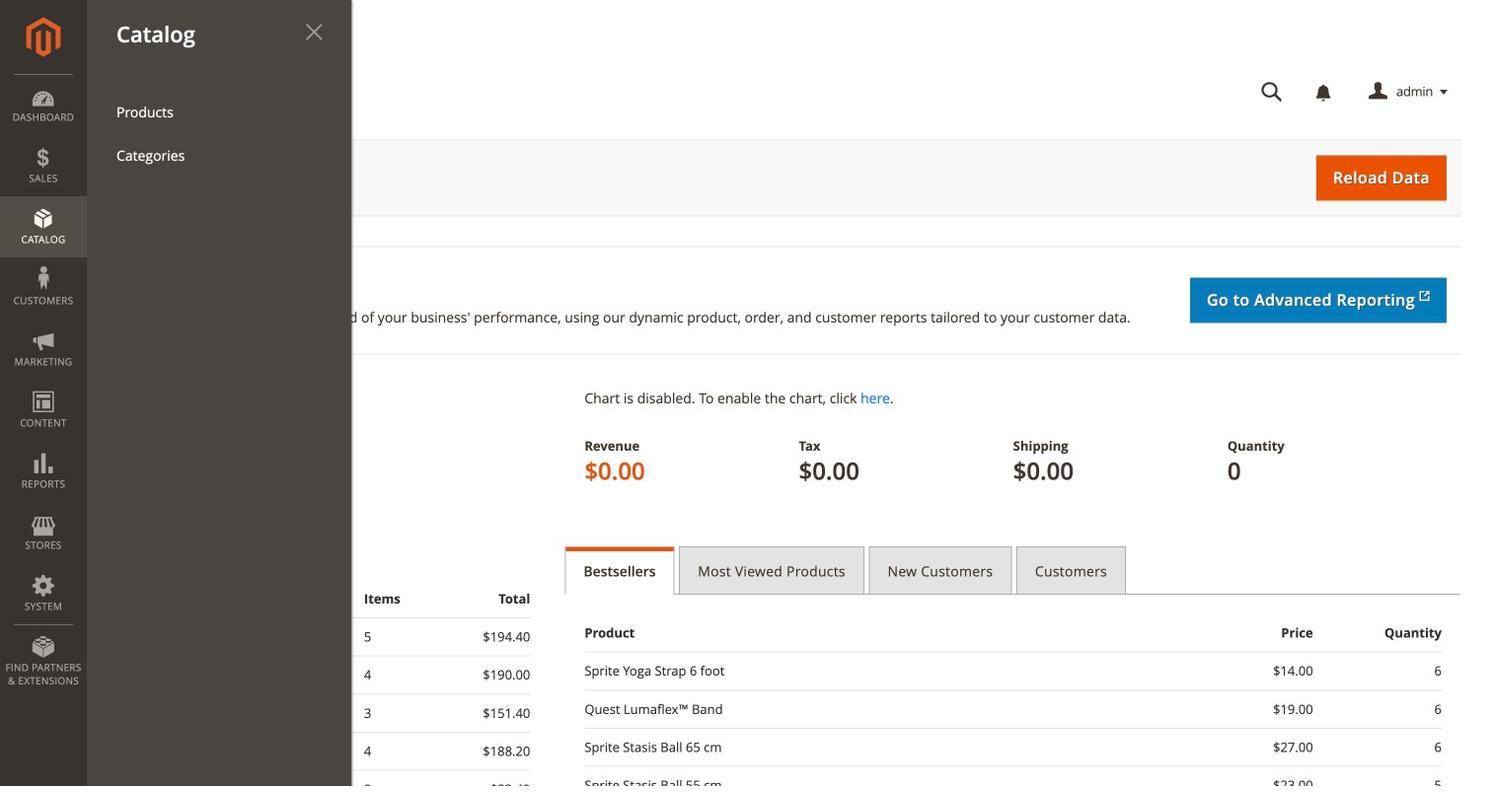 Task type: vqa. For each thing, say whether or not it's contained in the screenshot.
menu bar
yes



Task type: locate. For each thing, give the bounding box(es) containing it.
magento admin panel image
[[26, 17, 61, 57]]

menu
[[102, 91, 337, 178]]

menu bar
[[0, 0, 352, 787]]



